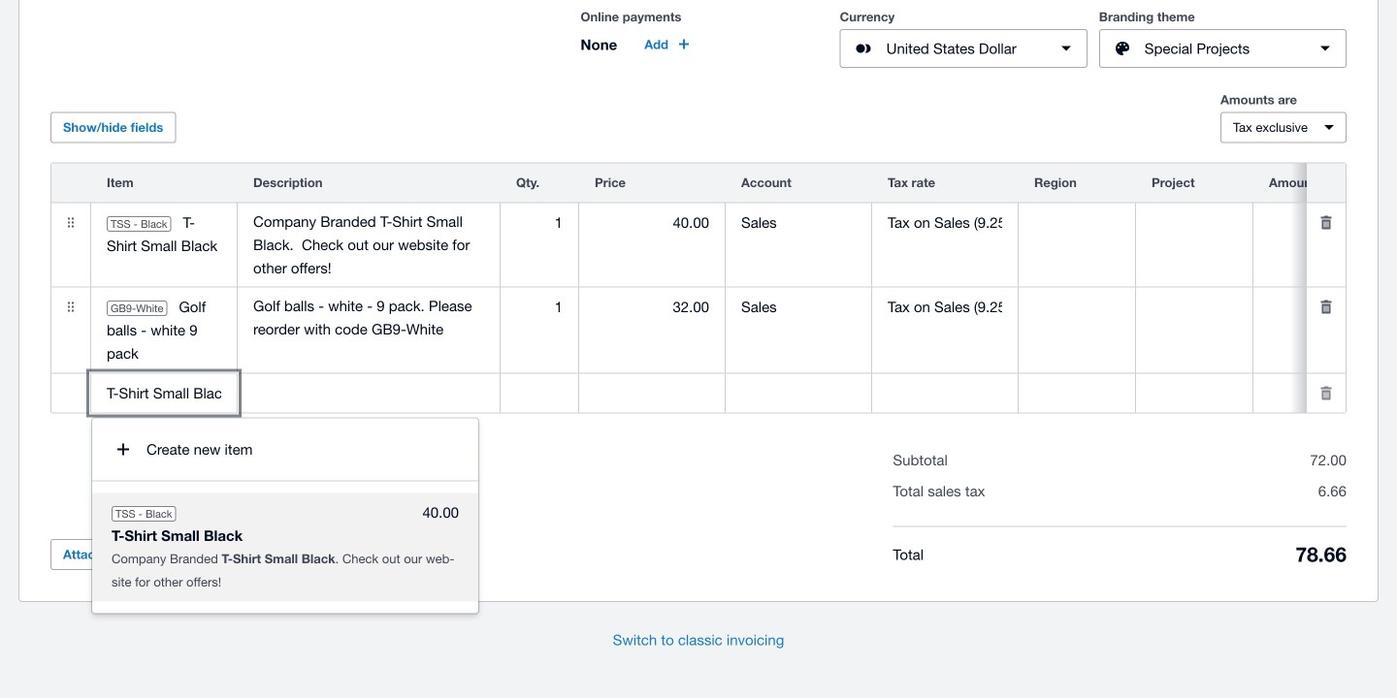 Task type: describe. For each thing, give the bounding box(es) containing it.
more line item options element
[[1307, 164, 1346, 202]]

invoice line item list element
[[50, 163, 1397, 414]]



Task type: vqa. For each thing, say whether or not it's contained in the screenshot.
note
no



Task type: locate. For each thing, give the bounding box(es) containing it.
remove image up remove icon
[[1307, 288, 1346, 327]]

drag and drop line image
[[51, 203, 90, 242]]

1 vertical spatial remove image
[[1307, 288, 1346, 327]]

1 remove image from the top
[[1307, 203, 1346, 242]]

2 remove image from the top
[[1307, 288, 1346, 327]]

remove image for drag and drop line icon
[[1307, 203, 1346, 242]]

None field
[[501, 204, 578, 241], [579, 204, 725, 241], [726, 204, 871, 241], [872, 204, 1018, 241], [1019, 204, 1135, 241], [1136, 204, 1253, 241], [1254, 204, 1397, 241], [501, 289, 578, 326], [579, 289, 725, 326], [1136, 289, 1253, 326], [1254, 289, 1397, 326], [91, 375, 237, 412], [501, 375, 578, 412], [579, 375, 725, 412], [1254, 375, 1397, 412], [501, 204, 578, 241], [579, 204, 725, 241], [726, 204, 871, 241], [872, 204, 1018, 241], [1019, 204, 1135, 241], [1136, 204, 1253, 241], [1254, 204, 1397, 241], [501, 289, 578, 326], [579, 289, 725, 326], [1136, 289, 1253, 326], [1254, 289, 1397, 326], [91, 375, 237, 412], [501, 375, 578, 412], [579, 375, 725, 412], [1254, 375, 1397, 412]]

remove image for drag and drop line image
[[1307, 288, 1346, 327]]

None text field
[[238, 203, 500, 287]]

none text field inside invoice line item list 'element'
[[238, 203, 500, 287]]

tree item
[[92, 494, 478, 602]]

drag and drop line image
[[51, 288, 90, 327]]

remove image down more line item options "element"
[[1307, 203, 1346, 242]]

group
[[92, 419, 478, 614]]

remove image
[[1307, 374, 1346, 413]]

0 vertical spatial remove image
[[1307, 203, 1346, 242]]

remove image
[[1307, 203, 1346, 242], [1307, 288, 1346, 327]]

None text field
[[238, 288, 500, 348], [238, 375, 500, 412], [238, 288, 500, 348], [238, 375, 500, 412]]

list box
[[92, 419, 478, 614]]



